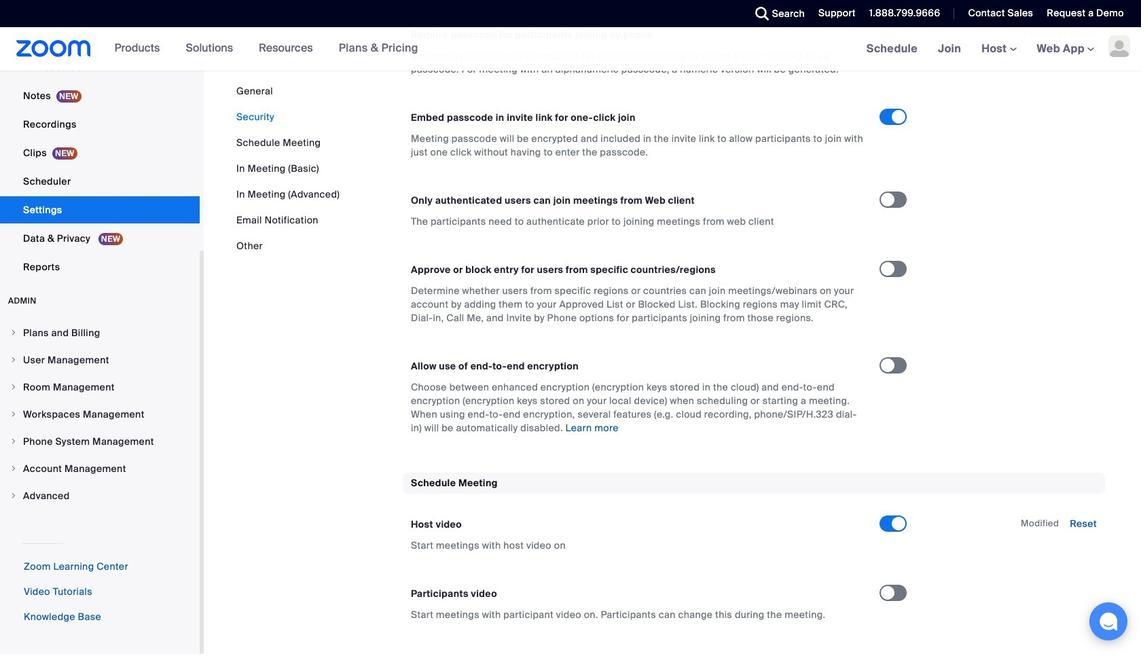 Task type: describe. For each thing, give the bounding box(es) containing it.
personal menu menu
[[0, 0, 200, 282]]

4 menu item from the top
[[0, 402, 200, 427]]

profile picture image
[[1109, 35, 1131, 57]]

admin menu menu
[[0, 320, 200, 510]]

right image for 3rd menu item from the bottom
[[10, 438, 18, 446]]

right image
[[10, 356, 18, 364]]

1 menu item from the top
[[0, 320, 200, 346]]

zoom logo image
[[16, 40, 91, 57]]

open chat image
[[1099, 612, 1118, 631]]

meetings navigation
[[857, 27, 1141, 71]]



Task type: locate. For each thing, give the bounding box(es) containing it.
right image for 6th menu item from the top of the admin menu menu
[[10, 465, 18, 473]]

right image for fourth menu item from the top
[[10, 410, 18, 419]]

5 right image from the top
[[10, 465, 18, 473]]

4 right image from the top
[[10, 438, 18, 446]]

menu bar
[[236, 84, 340, 253]]

3 menu item from the top
[[0, 374, 200, 400]]

1 right image from the top
[[10, 329, 18, 337]]

schedule meeting element
[[403, 473, 1105, 654]]

product information navigation
[[91, 27, 429, 71]]

right image for 3rd menu item from the top of the admin menu menu
[[10, 383, 18, 391]]

5 menu item from the top
[[0, 429, 200, 455]]

right image for 1st menu item from the top
[[10, 329, 18, 337]]

6 right image from the top
[[10, 492, 18, 500]]

3 right image from the top
[[10, 410, 18, 419]]

right image
[[10, 329, 18, 337], [10, 383, 18, 391], [10, 410, 18, 419], [10, 438, 18, 446], [10, 465, 18, 473], [10, 492, 18, 500]]

banner
[[0, 27, 1141, 71]]

2 right image from the top
[[10, 383, 18, 391]]

right image for 1st menu item from the bottom of the admin menu menu
[[10, 492, 18, 500]]

6 menu item from the top
[[0, 456, 200, 482]]

2 menu item from the top
[[0, 347, 200, 373]]

menu item
[[0, 320, 200, 346], [0, 347, 200, 373], [0, 374, 200, 400], [0, 402, 200, 427], [0, 429, 200, 455], [0, 456, 200, 482], [0, 483, 200, 509]]

7 menu item from the top
[[0, 483, 200, 509]]



Task type: vqa. For each thing, say whether or not it's contained in the screenshot.
banner
yes



